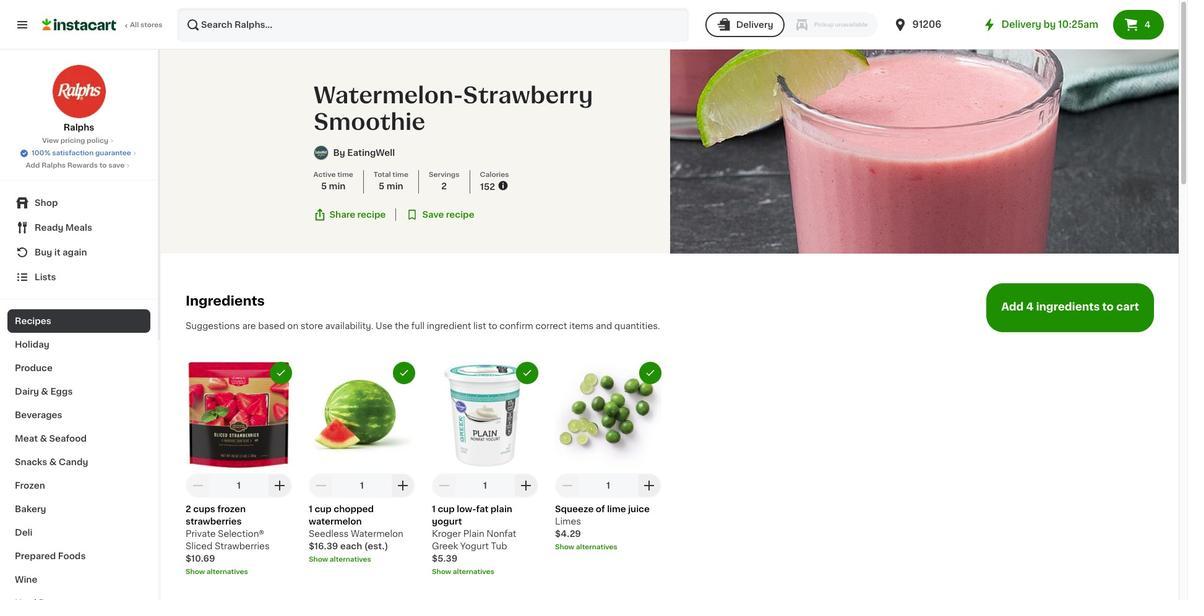 Task type: describe. For each thing, give the bounding box(es) containing it.
ready meals button
[[7, 215, 150, 240]]

Search field
[[178, 9, 688, 41]]

snacks
[[15, 458, 47, 467]]

all stores
[[130, 22, 163, 28]]

dairy
[[15, 387, 39, 396]]

1 for frozen
[[237, 481, 241, 490]]

quantities.
[[614, 322, 660, 330]]

calories
[[480, 172, 509, 179]]

active time 5 min
[[313, 172, 353, 191]]

decrement quantity image for 1
[[314, 478, 329, 493]]

add ralphs rewards to save link
[[26, 161, 132, 171]]

save recipe button
[[406, 208, 474, 221]]

cup for chopped
[[315, 505, 332, 513]]

1 vertical spatial ralphs
[[42, 162, 66, 169]]

100% satisfaction guarantee
[[32, 150, 131, 157]]

recipes
[[15, 317, 51, 325]]

alternatives inside squeeze of lime juice limes $4.29 show alternatives
[[576, 544, 617, 551]]

the
[[395, 322, 409, 330]]

buy
[[35, 248, 52, 257]]

wine
[[15, 575, 37, 584]]

time for active time 5 min
[[337, 172, 353, 179]]

1 cup chopped watermelon seedless watermelon $16.39 each (est.) show alternatives
[[309, 505, 403, 563]]

again
[[63, 248, 87, 257]]

foods
[[58, 552, 86, 561]]

frozen
[[15, 481, 45, 490]]

& for dairy
[[41, 387, 48, 396]]

selection®
[[218, 530, 264, 538]]

share recipe
[[329, 210, 386, 219]]

save recipe
[[422, 210, 474, 219]]

seedless
[[309, 530, 349, 538]]

unselect item image for 1 cup low-fat plain yogurt
[[522, 367, 533, 379]]

fat
[[476, 505, 488, 513]]

delivery button
[[705, 12, 784, 37]]

& for meat
[[40, 434, 47, 443]]

save
[[422, 210, 444, 219]]

alternatives inside the 2 cups frozen strawberries private selection® sliced strawberries $10.69 show alternatives
[[207, 569, 248, 575]]

suggestions
[[186, 322, 240, 330]]

add for add 4 ingredients to cart
[[1001, 302, 1024, 312]]

use
[[376, 322, 393, 330]]

show alternatives button for strawberries
[[186, 567, 292, 577]]

show alternatives button for each
[[309, 555, 415, 565]]

2 product group from the left
[[309, 362, 415, 565]]

152
[[480, 183, 495, 191]]

strawberries
[[215, 542, 270, 551]]

cups
[[193, 505, 215, 513]]

2 vertical spatial to
[[488, 322, 497, 330]]

candy
[[59, 458, 88, 467]]

prepared
[[15, 552, 56, 561]]

all
[[130, 22, 139, 28]]

tub
[[491, 542, 507, 551]]

show inside squeeze of lime juice limes $4.29 show alternatives
[[555, 544, 574, 551]]

store
[[301, 322, 323, 330]]

eggs
[[50, 387, 73, 396]]

show inside the 2 cups frozen strawberries private selection® sliced strawberries $10.69 show alternatives
[[186, 569, 205, 575]]

increment quantity image for squeeze of lime juice
[[642, 478, 656, 493]]

stores
[[140, 22, 163, 28]]

full
[[411, 322, 425, 330]]

lime
[[607, 505, 626, 513]]

guarantee
[[95, 150, 131, 157]]

min for active time 5 min
[[329, 182, 346, 191]]

delivery by 10:25am
[[1001, 20, 1098, 29]]

1 inside 1 cup chopped watermelon seedless watermelon $16.39 each (est.) show alternatives
[[309, 505, 312, 513]]

by eatingwell
[[333, 149, 395, 157]]

list
[[473, 322, 486, 330]]

5 for total time 5 min
[[379, 182, 384, 191]]

decrement quantity image for cups
[[191, 478, 205, 493]]

4 product group from the left
[[555, 362, 661, 552]]

squeeze of lime juice limes $4.29 show alternatives
[[555, 505, 650, 551]]

ready meals link
[[7, 215, 150, 240]]

chopped
[[334, 505, 374, 513]]

time for total time 5 min
[[393, 172, 408, 179]]

ready meals
[[35, 223, 92, 232]]

total time 5 min
[[374, 172, 408, 191]]

of
[[596, 505, 605, 513]]

watermelon
[[309, 517, 362, 526]]

kroger
[[432, 530, 461, 538]]

show inside 1 cup low-fat plain yogurt kroger plain nonfat greek yogurt tub $5.39 show alternatives
[[432, 569, 451, 575]]

ready
[[35, 223, 63, 232]]

deli
[[15, 528, 32, 537]]

ingredients
[[1036, 302, 1100, 312]]

decrement quantity image for cup
[[437, 478, 452, 493]]

frozen link
[[7, 474, 150, 497]]

servings
[[429, 172, 459, 179]]

add 4 ingredients to cart button
[[986, 283, 1154, 332]]

watermelon-strawberry smoothie image
[[670, 50, 1179, 254]]

confirm
[[500, 322, 533, 330]]

meals
[[66, 223, 92, 232]]

all stores link
[[42, 7, 163, 42]]

add for add ralphs rewards to save
[[26, 162, 40, 169]]

view pricing policy link
[[42, 136, 116, 146]]

$10.69
[[186, 554, 215, 563]]

prepared foods link
[[7, 545, 150, 568]]

unselect item image for squeeze of lime juice
[[645, 367, 656, 379]]

holiday link
[[7, 333, 150, 356]]

ralphs logo image
[[52, 64, 106, 119]]

alternatives inside 1 cup chopped watermelon seedless watermelon $16.39 each (est.) show alternatives
[[330, 556, 371, 563]]

juice
[[628, 505, 650, 513]]

100% satisfaction guarantee button
[[19, 146, 139, 158]]

meat & seafood
[[15, 434, 87, 443]]

and
[[596, 322, 612, 330]]

meat & seafood link
[[7, 427, 150, 450]]

bakery link
[[7, 497, 150, 521]]

dairy & eggs link
[[7, 380, 150, 403]]

active
[[313, 172, 336, 179]]

service type group
[[705, 12, 878, 37]]



Task type: vqa. For each thing, say whether or not it's contained in the screenshot.
$ 3 87
no



Task type: locate. For each thing, give the bounding box(es) containing it.
4 button
[[1113, 10, 1164, 40]]

show alternatives button down yogurt
[[432, 567, 538, 577]]

ralphs up the view pricing policy link
[[64, 123, 94, 132]]

alternatives down yogurt
[[453, 569, 494, 575]]

plain
[[463, 530, 484, 538]]

0 horizontal spatial decrement quantity image
[[314, 478, 329, 493]]

snacks & candy
[[15, 458, 88, 467]]

availability.
[[325, 322, 373, 330]]

min down active
[[329, 182, 346, 191]]

watermelon-strawberry smoothie
[[313, 85, 593, 133]]

unselect item image
[[275, 367, 286, 379], [398, 367, 410, 379], [522, 367, 533, 379], [645, 367, 656, 379]]

each
[[340, 542, 362, 551]]

show down $16.39
[[309, 556, 328, 563]]

to left 'cart'
[[1102, 302, 1114, 312]]

0 horizontal spatial cup
[[315, 505, 332, 513]]

1 unselect item image from the left
[[275, 367, 286, 379]]

1 vertical spatial 2
[[186, 505, 191, 513]]

alternatives down $4.29
[[576, 544, 617, 551]]

items
[[569, 322, 594, 330]]

1 up chopped
[[360, 481, 364, 490]]

0 horizontal spatial min
[[329, 182, 346, 191]]

& right meat
[[40, 434, 47, 443]]

0 horizontal spatial to
[[99, 162, 107, 169]]

1 for lime
[[606, 481, 610, 490]]

show alternatives button down each at bottom
[[309, 555, 415, 565]]

show alternatives button for plain
[[432, 567, 538, 577]]

recipe for save recipe
[[446, 210, 474, 219]]

2 down servings
[[441, 182, 447, 191]]

2 recipe from the left
[[446, 210, 474, 219]]

1 cup low-fat plain yogurt kroger plain nonfat greek yogurt tub $5.39 show alternatives
[[432, 505, 516, 575]]

1 horizontal spatial min
[[387, 182, 403, 191]]

0 horizontal spatial add
[[26, 162, 40, 169]]

cup inside 1 cup low-fat plain yogurt kroger plain nonfat greek yogurt tub $5.39 show alternatives
[[438, 505, 455, 513]]

sliced
[[186, 542, 212, 551]]

buy it again link
[[7, 240, 150, 265]]

2 decrement quantity image from the left
[[437, 478, 452, 493]]

view pricing policy
[[42, 137, 108, 144]]

& left candy
[[49, 458, 57, 467]]

& inside 'link'
[[49, 458, 57, 467]]

2 horizontal spatial to
[[1102, 302, 1114, 312]]

correct
[[535, 322, 567, 330]]

1 increment quantity image from the left
[[272, 478, 287, 493]]

on
[[287, 322, 298, 330]]

beverages link
[[7, 403, 150, 427]]

1 for low-
[[483, 481, 487, 490]]

1 horizontal spatial add
[[1001, 302, 1024, 312]]

show down $10.69 at the left
[[186, 569, 205, 575]]

unselect item image for 1 cup chopped watermelon
[[398, 367, 410, 379]]

0 vertical spatial ralphs
[[64, 123, 94, 132]]

recipe right 'save'
[[446, 210, 474, 219]]

seafood
[[49, 434, 87, 443]]

0 horizontal spatial recipe
[[357, 210, 386, 219]]

min for total time 5 min
[[387, 182, 403, 191]]

91206
[[912, 20, 941, 29]]

ralphs down 100% at the left top of the page
[[42, 162, 66, 169]]

to for ingredients
[[1102, 302, 1114, 312]]

2 5 from the left
[[379, 182, 384, 191]]

0 vertical spatial to
[[99, 162, 107, 169]]

$5.39
[[432, 554, 457, 563]]

show alternatives button for alternatives
[[555, 543, 661, 552]]

1 horizontal spatial 2
[[441, 182, 447, 191]]

show inside 1 cup chopped watermelon seedless watermelon $16.39 each (est.) show alternatives
[[309, 556, 328, 563]]

2 cup from the left
[[438, 505, 455, 513]]

alternatives inside 1 cup low-fat plain yogurt kroger plain nonfat greek yogurt tub $5.39 show alternatives
[[453, 569, 494, 575]]

ralphs
[[64, 123, 94, 132], [42, 162, 66, 169]]

2 unselect item image from the left
[[398, 367, 410, 379]]

1 decrement quantity image from the left
[[191, 478, 205, 493]]

to left save
[[99, 162, 107, 169]]

& for snacks
[[49, 458, 57, 467]]

5
[[321, 182, 327, 191], [379, 182, 384, 191]]

satisfaction
[[52, 150, 94, 157]]

instacart logo image
[[42, 17, 116, 32]]

2 min from the left
[[387, 182, 403, 191]]

1 product group from the left
[[186, 362, 292, 577]]

meat
[[15, 434, 38, 443]]

1 inside 1 cup low-fat plain yogurt kroger plain nonfat greek yogurt tub $5.39 show alternatives
[[432, 505, 436, 513]]

watermelon
[[351, 530, 403, 538]]

1 cup from the left
[[315, 505, 332, 513]]

to right list
[[488, 322, 497, 330]]

1 vertical spatial &
[[40, 434, 47, 443]]

strawberries
[[186, 517, 242, 526]]

unselect item image down confirm in the bottom of the page
[[522, 367, 533, 379]]

0 horizontal spatial increment quantity image
[[272, 478, 287, 493]]

1 horizontal spatial to
[[488, 322, 497, 330]]

1 horizontal spatial cup
[[438, 505, 455, 513]]

2 decrement quantity image from the left
[[560, 478, 575, 493]]

add inside button
[[1001, 302, 1024, 312]]

ralphs link
[[52, 64, 106, 134]]

min inside active time 5 min
[[329, 182, 346, 191]]

decrement quantity image up yogurt
[[437, 478, 452, 493]]

1 vertical spatial 4
[[1026, 302, 1034, 312]]

prepared foods
[[15, 552, 86, 561]]

1 for chopped
[[360, 481, 364, 490]]

4 unselect item image from the left
[[645, 367, 656, 379]]

2 time from the left
[[393, 172, 408, 179]]

decrement quantity image
[[314, 478, 329, 493], [560, 478, 575, 493]]

0 vertical spatial &
[[41, 387, 48, 396]]

to inside button
[[1102, 302, 1114, 312]]

1 horizontal spatial recipe
[[446, 210, 474, 219]]

add left ingredients
[[1001, 302, 1024, 312]]

2 vertical spatial &
[[49, 458, 57, 467]]

time inside active time 5 min
[[337, 172, 353, 179]]

show down $5.39
[[432, 569, 451, 575]]

1 up the frozen at the left
[[237, 481, 241, 490]]

min inside total time 5 min
[[387, 182, 403, 191]]

lists
[[35, 273, 56, 282]]

& left eggs
[[41, 387, 48, 396]]

decrement quantity image up watermelon
[[314, 478, 329, 493]]

share
[[329, 210, 355, 219]]

suggestions are based on store availability. use the full ingredient list to confirm correct items and quantities.
[[186, 322, 660, 330]]

yogurt
[[432, 517, 462, 526]]

shop link
[[7, 191, 150, 215]]

1 up lime
[[606, 481, 610, 490]]

dairy & eggs
[[15, 387, 73, 396]]

2 left cups
[[186, 505, 191, 513]]

1 recipe from the left
[[357, 210, 386, 219]]

cup up watermelon
[[315, 505, 332, 513]]

0 horizontal spatial decrement quantity image
[[191, 478, 205, 493]]

smoothie
[[313, 112, 425, 133]]

increment quantity image for 1 cup chopped watermelon
[[395, 478, 410, 493]]

bakery
[[15, 505, 46, 514]]

decrement quantity image up squeeze
[[560, 478, 575, 493]]

2 inside the 2 cups frozen strawberries private selection® sliced strawberries $10.69 show alternatives
[[186, 505, 191, 513]]

0 horizontal spatial increment quantity image
[[519, 478, 533, 493]]

view
[[42, 137, 59, 144]]

0 horizontal spatial time
[[337, 172, 353, 179]]

1 5 from the left
[[321, 182, 327, 191]]

5 down total
[[379, 182, 384, 191]]

ingredients
[[186, 295, 265, 308]]

produce link
[[7, 356, 150, 380]]

cup up yogurt
[[438, 505, 455, 513]]

it
[[54, 248, 60, 257]]

91206 button
[[893, 7, 967, 42]]

time inside total time 5 min
[[393, 172, 408, 179]]

unselect item image down the
[[398, 367, 410, 379]]

2 cups frozen strawberries private selection® sliced strawberries $10.69 show alternatives
[[186, 505, 270, 575]]

1 horizontal spatial decrement quantity image
[[560, 478, 575, 493]]

1 horizontal spatial 4
[[1145, 20, 1151, 29]]

increment quantity image
[[272, 478, 287, 493], [395, 478, 410, 493]]

frozen
[[217, 505, 246, 513]]

$16.39
[[309, 542, 338, 551]]

5 inside active time 5 min
[[321, 182, 327, 191]]

lists link
[[7, 265, 150, 290]]

None search field
[[177, 7, 689, 42]]

1 vertical spatial to
[[1102, 302, 1114, 312]]

to for rewards
[[99, 162, 107, 169]]

add ralphs rewards to save
[[26, 162, 125, 169]]

&
[[41, 387, 48, 396], [40, 434, 47, 443], [49, 458, 57, 467]]

recipe for share recipe
[[357, 210, 386, 219]]

delivery inside delivery button
[[736, 20, 773, 29]]

total
[[374, 172, 391, 179]]

3 product group from the left
[[432, 362, 538, 577]]

squeeze
[[555, 505, 594, 513]]

0 horizontal spatial delivery
[[736, 20, 773, 29]]

share recipe button
[[313, 208, 386, 221]]

decrement quantity image for squeeze
[[560, 478, 575, 493]]

1 horizontal spatial decrement quantity image
[[437, 478, 452, 493]]

increment quantity image for 2 cups frozen strawberries
[[272, 478, 287, 493]]

decrement quantity image
[[191, 478, 205, 493], [437, 478, 452, 493]]

show alternatives button down the strawberries
[[186, 567, 292, 577]]

time
[[337, 172, 353, 179], [393, 172, 408, 179]]

1 vertical spatial add
[[1001, 302, 1024, 312]]

0 horizontal spatial 5
[[321, 182, 327, 191]]

ingredient
[[427, 322, 471, 330]]

unselect item image down based
[[275, 367, 286, 379]]

time right active
[[337, 172, 353, 179]]

0 vertical spatial 2
[[441, 182, 447, 191]]

recipe
[[357, 210, 386, 219], [446, 210, 474, 219]]

1 horizontal spatial time
[[393, 172, 408, 179]]

strawberry
[[463, 85, 593, 106]]

2 increment quantity image from the left
[[395, 478, 410, 493]]

show
[[555, 544, 574, 551], [309, 556, 328, 563], [186, 569, 205, 575], [432, 569, 451, 575]]

unselect item image down quantities. on the bottom
[[645, 367, 656, 379]]

5 down active
[[321, 182, 327, 191]]

1 up watermelon
[[309, 505, 312, 513]]

2 inside servings 2
[[441, 182, 447, 191]]

3 unselect item image from the left
[[522, 367, 533, 379]]

save
[[108, 162, 125, 169]]

1 min from the left
[[329, 182, 346, 191]]

$4.29
[[555, 530, 581, 538]]

cup for low-
[[438, 505, 455, 513]]

0 vertical spatial add
[[26, 162, 40, 169]]

increment quantity image
[[519, 478, 533, 493], [642, 478, 656, 493]]

1 increment quantity image from the left
[[519, 478, 533, 493]]

cup inside 1 cup chopped watermelon seedless watermelon $16.39 each (est.) show alternatives
[[315, 505, 332, 513]]

5 for active time 5 min
[[321, 182, 327, 191]]

1 horizontal spatial increment quantity image
[[642, 478, 656, 493]]

2 increment quantity image from the left
[[642, 478, 656, 493]]

add down 100% at the left top of the page
[[26, 162, 40, 169]]

show down $4.29
[[555, 544, 574, 551]]

delivery for delivery
[[736, 20, 773, 29]]

1 horizontal spatial increment quantity image
[[395, 478, 410, 493]]

increment quantity image for 1 cup low-fat plain yogurt
[[519, 478, 533, 493]]

delivery inside delivery by 10:25am link
[[1001, 20, 1041, 29]]

0 horizontal spatial 4
[[1026, 302, 1034, 312]]

product group
[[186, 362, 292, 577], [309, 362, 415, 565], [432, 362, 538, 577], [555, 362, 661, 552]]

recipe right share
[[357, 210, 386, 219]]

unselect item image for 2 cups frozen strawberries
[[275, 367, 286, 379]]

1 up yogurt
[[432, 505, 436, 513]]

1 horizontal spatial 5
[[379, 182, 384, 191]]

alternatives down each at bottom
[[330, 556, 371, 563]]

100%
[[32, 150, 50, 157]]

show alternatives button down of
[[555, 543, 661, 552]]

1 up fat at the bottom of page
[[483, 481, 487, 490]]

0 vertical spatial 4
[[1145, 20, 1151, 29]]

1 horizontal spatial delivery
[[1001, 20, 1041, 29]]

1 decrement quantity image from the left
[[314, 478, 329, 493]]

delivery for delivery by 10:25am
[[1001, 20, 1041, 29]]

5 inside total time 5 min
[[379, 182, 384, 191]]

0 horizontal spatial 2
[[186, 505, 191, 513]]

1 time from the left
[[337, 172, 353, 179]]

deli link
[[7, 521, 150, 545]]

beverages
[[15, 411, 62, 420]]

min down total
[[387, 182, 403, 191]]

low-
[[457, 505, 476, 513]]

alternatives
[[576, 544, 617, 551], [330, 556, 371, 563], [207, 569, 248, 575], [453, 569, 494, 575]]

decrement quantity image up cups
[[191, 478, 205, 493]]

alternatives down the strawberries
[[207, 569, 248, 575]]

10:25am
[[1058, 20, 1098, 29]]

rewards
[[67, 162, 98, 169]]

time right total
[[393, 172, 408, 179]]

& inside "link"
[[40, 434, 47, 443]]

nonfat
[[487, 530, 516, 538]]



